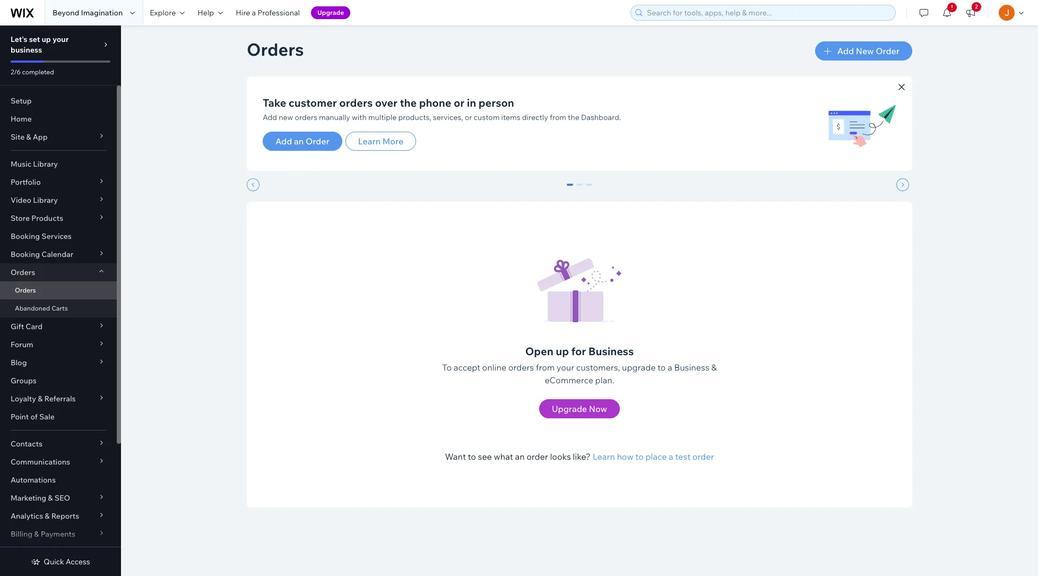 Task type: describe. For each thing, give the bounding box(es) containing it.
customer
[[289, 96, 337, 109]]

point of sale
[[11, 412, 55, 422]]

analytics & reports
[[11, 511, 79, 521]]

0 vertical spatial a
[[252, 8, 256, 18]]

referrals
[[44, 394, 76, 403]]

setup
[[11, 96, 32, 106]]

blog
[[11, 358, 27, 367]]

quick
[[44, 557, 64, 566]]

groups
[[11, 376, 37, 385]]

now
[[589, 403, 607, 414]]

from inside open up for business to accept online orders from your customers, upgrade to a business & ecommerce plan.
[[536, 362, 555, 373]]

0 horizontal spatial the
[[400, 96, 417, 109]]

2/6
[[11, 68, 21, 76]]

library for music library
[[33, 159, 58, 169]]

want to see what an order looks like? learn how to place a test order
[[445, 451, 714, 462]]

learn how to place a test order link
[[593, 450, 714, 463]]

more
[[383, 136, 404, 147]]

1
[[578, 184, 582, 193]]

store products
[[11, 213, 63, 223]]

directly
[[522, 113, 548, 122]]

orders for 'orders' link at the left of page
[[15, 286, 36, 294]]

0 horizontal spatial an
[[294, 136, 304, 147]]

let's
[[11, 35, 27, 44]]

set
[[29, 35, 40, 44]]

automations
[[11, 475, 56, 485]]

in
[[467, 96, 476, 109]]

store products button
[[0, 209, 117, 227]]

take customer orders over the phone or in person add new orders manually with multiple products, services, or custom items directly from the dashboard.
[[263, 96, 621, 122]]

0 horizontal spatial to
[[468, 451, 476, 462]]

home link
[[0, 110, 117, 128]]

store
[[11, 213, 30, 223]]

gift card button
[[0, 317, 117, 336]]

& inside open up for business to accept online orders from your customers, upgrade to a business & ecommerce plan.
[[712, 362, 717, 373]]

with
[[352, 113, 367, 122]]

business
[[11, 45, 42, 55]]

order for add new order
[[876, 46, 900, 56]]

up inside open up for business to accept online orders from your customers, upgrade to a business & ecommerce plan.
[[556, 345, 569, 358]]

completed
[[22, 68, 54, 76]]

customers,
[[576, 362, 620, 373]]

point of sale link
[[0, 408, 117, 426]]

payments
[[41, 529, 75, 539]]

& for app
[[26, 132, 31, 142]]

point
[[11, 412, 29, 422]]

booking calendar
[[11, 250, 73, 259]]

2 button
[[959, 0, 983, 25]]

upgrade for upgrade
[[317, 8, 344, 16]]

professional
[[258, 8, 300, 18]]

let's set up your business
[[11, 35, 69, 55]]

learn more
[[358, 136, 404, 147]]

marketing & seo button
[[0, 489, 117, 507]]

& for reports
[[45, 511, 50, 521]]

from inside take customer orders over the phone or in person add new orders manually with multiple products, services, or custom items directly from the dashboard.
[[550, 113, 566, 122]]

sidebar element
[[0, 25, 121, 576]]

add for add new order
[[838, 46, 854, 56]]

booking for booking services
[[11, 231, 40, 241]]

orders inside open up for business to accept online orders from your customers, upgrade to a business & ecommerce plan.
[[508, 362, 534, 373]]

booking for booking calendar
[[11, 250, 40, 259]]

billing & payments button
[[0, 525, 117, 543]]

app
[[33, 132, 48, 142]]

Search for tools, apps, help & more... field
[[644, 5, 892, 20]]

order for add an order
[[306, 136, 330, 147]]

place
[[646, 451, 667, 462]]

gift
[[11, 322, 24, 331]]

2 inside button
[[975, 3, 978, 10]]

communications
[[11, 457, 70, 467]]

test
[[675, 451, 691, 462]]

gift card
[[11, 322, 43, 331]]

calendar
[[42, 250, 73, 259]]

help
[[198, 8, 214, 18]]

new
[[279, 113, 293, 122]]

loyalty & referrals
[[11, 394, 76, 403]]

open
[[525, 345, 554, 358]]

upgrade button
[[311, 6, 350, 19]]

& for seo
[[48, 493, 53, 503]]

ecommerce
[[545, 375, 594, 385]]

2 vertical spatial a
[[669, 451, 674, 462]]

blog button
[[0, 354, 117, 372]]

open up for business to accept online orders from your customers, upgrade to a business & ecommerce plan.
[[442, 345, 717, 385]]

quick access button
[[31, 557, 90, 566]]

forum
[[11, 340, 33, 349]]

like?
[[573, 451, 591, 462]]

0 1 2
[[568, 184, 591, 193]]

multiple
[[368, 113, 397, 122]]

analytics & reports button
[[0, 507, 117, 525]]

person
[[479, 96, 514, 109]]

see
[[478, 451, 492, 462]]

1 vertical spatial the
[[568, 113, 580, 122]]

what
[[494, 451, 513, 462]]

take
[[263, 96, 286, 109]]

booking services
[[11, 231, 72, 241]]

0 vertical spatial orders
[[247, 39, 304, 60]]

beyond
[[53, 8, 79, 18]]

accept
[[454, 362, 480, 373]]

a inside open up for business to accept online orders from your customers, upgrade to a business & ecommerce plan.
[[668, 362, 673, 373]]

upgrade
[[622, 362, 656, 373]]

looks
[[550, 451, 571, 462]]

upgrade now
[[552, 403, 607, 414]]

0 horizontal spatial orders
[[295, 113, 317, 122]]

music
[[11, 159, 31, 169]]

site & app
[[11, 132, 48, 142]]

marketing & seo
[[11, 493, 70, 503]]

orders button
[[0, 263, 117, 281]]



Task type: locate. For each thing, give the bounding box(es) containing it.
1 horizontal spatial learn
[[593, 451, 615, 462]]

explore
[[150, 8, 176, 18]]

your up ecommerce
[[557, 362, 575, 373]]

1 library from the top
[[33, 159, 58, 169]]

portfolio
[[11, 177, 41, 187]]

2 horizontal spatial orders
[[508, 362, 534, 373]]

contacts button
[[0, 435, 117, 453]]

the
[[400, 96, 417, 109], [568, 113, 580, 122]]

1 vertical spatial add
[[263, 113, 277, 122]]

the left dashboard.
[[568, 113, 580, 122]]

help button
[[191, 0, 229, 25]]

1 vertical spatial booking
[[11, 250, 40, 259]]

0 horizontal spatial upgrade
[[317, 8, 344, 16]]

order left looks
[[527, 451, 548, 462]]

1 vertical spatial orders
[[11, 268, 35, 277]]

1 vertical spatial upgrade
[[552, 403, 587, 414]]

your inside open up for business to accept online orders from your customers, upgrade to a business & ecommerce plan.
[[557, 362, 575, 373]]

learn inside "link"
[[358, 136, 381, 147]]

orders down booking calendar
[[11, 268, 35, 277]]

1 horizontal spatial upgrade
[[552, 403, 587, 414]]

1 vertical spatial learn
[[593, 451, 615, 462]]

0 vertical spatial business
[[589, 345, 634, 358]]

upgrade for upgrade now
[[552, 403, 587, 414]]

0 vertical spatial or
[[454, 96, 465, 109]]

your inside let's set up your business
[[53, 35, 69, 44]]

carts
[[52, 304, 68, 312]]

1 horizontal spatial order
[[876, 46, 900, 56]]

analytics
[[11, 511, 43, 521]]

upgrade right professional
[[317, 8, 344, 16]]

1 horizontal spatial 2
[[975, 3, 978, 10]]

orders link
[[0, 281, 117, 299]]

1 vertical spatial an
[[515, 451, 525, 462]]

portfolio button
[[0, 173, 117, 191]]

upgrade left now
[[552, 403, 587, 414]]

booking inside dropdown button
[[11, 250, 40, 259]]

1 vertical spatial your
[[557, 362, 575, 373]]

marketing
[[11, 493, 46, 503]]

1 booking from the top
[[11, 231, 40, 241]]

card
[[26, 322, 43, 331]]

add
[[838, 46, 854, 56], [263, 113, 277, 122], [276, 136, 292, 147]]

& inside marketing & seo popup button
[[48, 493, 53, 503]]

hire
[[236, 8, 250, 18]]

1 horizontal spatial to
[[636, 451, 644, 462]]

hire a professional link
[[229, 0, 306, 25]]

order down manually
[[306, 136, 330, 147]]

upgrade inside 'button'
[[317, 8, 344, 16]]

services
[[42, 231, 72, 241]]

or down in
[[465, 113, 472, 122]]

1 horizontal spatial your
[[557, 362, 575, 373]]

1 vertical spatial business
[[674, 362, 710, 373]]

0 vertical spatial learn
[[358, 136, 381, 147]]

order
[[876, 46, 900, 56], [306, 136, 330, 147]]

0 horizontal spatial business
[[589, 345, 634, 358]]

from
[[550, 113, 566, 122], [536, 362, 555, 373]]

1 horizontal spatial the
[[568, 113, 580, 122]]

add down take
[[263, 113, 277, 122]]

booking calendar button
[[0, 245, 117, 263]]

1 order from the left
[[527, 451, 548, 462]]

& for referrals
[[38, 394, 43, 403]]

products,
[[398, 113, 431, 122]]

loyalty
[[11, 394, 36, 403]]

dashboard.
[[581, 113, 621, 122]]

0 vertical spatial add
[[838, 46, 854, 56]]

business up customers,
[[589, 345, 634, 358]]

an right what
[[515, 451, 525, 462]]

1 vertical spatial from
[[536, 362, 555, 373]]

upgrade inside button
[[552, 403, 587, 414]]

0 vertical spatial up
[[42, 35, 51, 44]]

how
[[617, 451, 634, 462]]

home
[[11, 114, 32, 124]]

add inside "button"
[[838, 46, 854, 56]]

booking down booking services
[[11, 250, 40, 259]]

booking services link
[[0, 227, 117, 245]]

1 vertical spatial order
[[306, 136, 330, 147]]

to left see
[[468, 451, 476, 462]]

0 horizontal spatial order
[[306, 136, 330, 147]]

billing & payments
[[11, 529, 75, 539]]

for
[[572, 345, 586, 358]]

2 vertical spatial orders
[[508, 362, 534, 373]]

orders
[[339, 96, 373, 109], [295, 113, 317, 122], [508, 362, 534, 373]]

billing
[[11, 529, 32, 539]]

1 horizontal spatial an
[[515, 451, 525, 462]]

a right hire
[[252, 8, 256, 18]]

order right new
[[876, 46, 900, 56]]

abandoned
[[15, 304, 50, 312]]

add new order button
[[815, 41, 913, 61]]

& inside "billing & payments" dropdown button
[[34, 529, 39, 539]]

a left test
[[669, 451, 674, 462]]

your right set at the left of the page
[[53, 35, 69, 44]]

0 vertical spatial library
[[33, 159, 58, 169]]

& for payments
[[34, 529, 39, 539]]

1 horizontal spatial business
[[674, 362, 710, 373]]

0 vertical spatial booking
[[11, 231, 40, 241]]

groups link
[[0, 372, 117, 390]]

0 vertical spatial upgrade
[[317, 8, 344, 16]]

up
[[42, 35, 51, 44], [556, 345, 569, 358]]

automations link
[[0, 471, 117, 489]]

1 horizontal spatial up
[[556, 345, 569, 358]]

up inside let's set up your business
[[42, 35, 51, 44]]

library inside popup button
[[33, 195, 58, 205]]

your
[[53, 35, 69, 44], [557, 362, 575, 373]]

to
[[442, 362, 452, 373]]

library up portfolio dropdown button
[[33, 159, 58, 169]]

or left in
[[454, 96, 465, 109]]

0 horizontal spatial 2
[[587, 184, 591, 193]]

1 vertical spatial orders
[[295, 113, 317, 122]]

setup link
[[0, 92, 117, 110]]

over
[[375, 96, 398, 109]]

2 vertical spatial orders
[[15, 286, 36, 294]]

orders inside popup button
[[11, 268, 35, 277]]

beyond imagination
[[53, 8, 123, 18]]

& inside the analytics & reports popup button
[[45, 511, 50, 521]]

0 vertical spatial an
[[294, 136, 304, 147]]

an down customer
[[294, 136, 304, 147]]

1 vertical spatial 2
[[587, 184, 591, 193]]

library for video library
[[33, 195, 58, 205]]

to
[[658, 362, 666, 373], [468, 451, 476, 462], [636, 451, 644, 462]]

0 vertical spatial your
[[53, 35, 69, 44]]

custom
[[474, 113, 500, 122]]

1 horizontal spatial orders
[[339, 96, 373, 109]]

learn left more
[[358, 136, 381, 147]]

orders up 'abandoned'
[[15, 286, 36, 294]]

add for add an order
[[276, 136, 292, 147]]

booking
[[11, 231, 40, 241], [11, 250, 40, 259]]

business right the 'upgrade' in the bottom of the page
[[674, 362, 710, 373]]

1 vertical spatial library
[[33, 195, 58, 205]]

& inside loyalty & referrals popup button
[[38, 394, 43, 403]]

up left for
[[556, 345, 569, 358]]

video library
[[11, 195, 58, 205]]

&
[[26, 132, 31, 142], [712, 362, 717, 373], [38, 394, 43, 403], [48, 493, 53, 503], [45, 511, 50, 521], [34, 529, 39, 539]]

add inside take customer orders over the phone or in person add new orders manually with multiple products, services, or custom items directly from the dashboard.
[[263, 113, 277, 122]]

2 horizontal spatial to
[[658, 362, 666, 373]]

1 vertical spatial or
[[465, 113, 472, 122]]

2 library from the top
[[33, 195, 58, 205]]

products
[[31, 213, 63, 223]]

plan.
[[595, 375, 615, 385]]

contacts
[[11, 439, 42, 449]]

from right directly
[[550, 113, 566, 122]]

order right test
[[693, 451, 714, 462]]

take customer orders over the phone or in person image
[[828, 89, 897, 158]]

0 horizontal spatial order
[[527, 451, 548, 462]]

& inside site & app popup button
[[26, 132, 31, 142]]

orders for "orders" popup button
[[11, 268, 35, 277]]

0 horizontal spatial up
[[42, 35, 51, 44]]

2 vertical spatial add
[[276, 136, 292, 147]]

to inside open up for business to accept online orders from your customers, upgrade to a business & ecommerce plan.
[[658, 362, 666, 373]]

add an order
[[276, 136, 330, 147]]

an
[[294, 136, 304, 147], [515, 451, 525, 462]]

1 vertical spatial a
[[668, 362, 673, 373]]

abandoned carts
[[15, 304, 68, 312]]

2 order from the left
[[693, 451, 714, 462]]

learn
[[358, 136, 381, 147], [593, 451, 615, 462]]

0 vertical spatial orders
[[339, 96, 373, 109]]

0
[[568, 184, 572, 193]]

imagination
[[81, 8, 123, 18]]

to right the 'upgrade' in the bottom of the page
[[658, 362, 666, 373]]

1 horizontal spatial order
[[693, 451, 714, 462]]

add an order link
[[263, 132, 342, 151]]

to right how
[[636, 451, 644, 462]]

1 vertical spatial up
[[556, 345, 569, 358]]

upgrade now button
[[539, 399, 620, 418]]

a right the 'upgrade' in the bottom of the page
[[668, 362, 673, 373]]

2 booking from the top
[[11, 250, 40, 259]]

0 vertical spatial order
[[876, 46, 900, 56]]

library up "products"
[[33, 195, 58, 205]]

video
[[11, 195, 31, 205]]

orders down professional
[[247, 39, 304, 60]]

orders down customer
[[295, 113, 317, 122]]

site & app button
[[0, 128, 117, 146]]

up right set at the left of the page
[[42, 35, 51, 44]]

0 vertical spatial from
[[550, 113, 566, 122]]

seo
[[55, 493, 70, 503]]

site
[[11, 132, 25, 142]]

orders down open
[[508, 362, 534, 373]]

services,
[[433, 113, 463, 122]]

booking down store
[[11, 231, 40, 241]]

add left new
[[838, 46, 854, 56]]

from down open
[[536, 362, 555, 373]]

0 horizontal spatial learn
[[358, 136, 381, 147]]

phone
[[419, 96, 452, 109]]

music library link
[[0, 155, 117, 173]]

music library
[[11, 159, 58, 169]]

the up products,
[[400, 96, 417, 109]]

of
[[31, 412, 38, 422]]

0 vertical spatial 2
[[975, 3, 978, 10]]

a
[[252, 8, 256, 18], [668, 362, 673, 373], [669, 451, 674, 462]]

new
[[856, 46, 874, 56]]

learn left how
[[593, 451, 615, 462]]

0 horizontal spatial your
[[53, 35, 69, 44]]

items
[[501, 113, 521, 122]]

orders up with
[[339, 96, 373, 109]]

add down new at the left of page
[[276, 136, 292, 147]]

0 vertical spatial the
[[400, 96, 417, 109]]

add new order
[[838, 46, 900, 56]]

order inside "button"
[[876, 46, 900, 56]]



Task type: vqa. For each thing, say whether or not it's contained in the screenshot.
Booking Services link
yes



